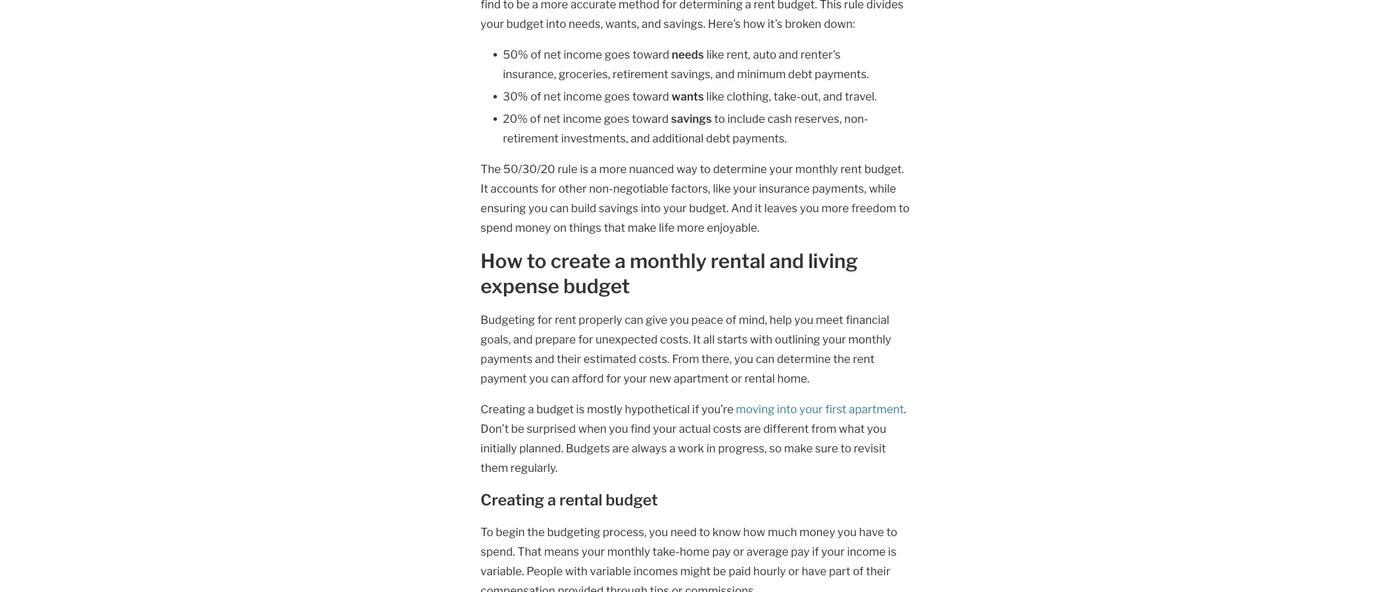 Task type: vqa. For each thing, say whether or not it's contained in the screenshot.
the top budget
yes



Task type: locate. For each thing, give the bounding box(es) containing it.
50/30/20
[[503, 162, 555, 176]]

pay down know
[[712, 545, 731, 559]]

of up starts
[[726, 313, 736, 327]]

like inside 'like rent, auto and renter's insurance, groceries, retirement savings, and minimum debt payments.'
[[706, 48, 724, 61]]

to inside to include cash reserves, non- retirement investments, and additional debt payments.
[[714, 112, 725, 125]]

goes up 20% of net income goes toward savings
[[604, 89, 630, 103]]

their down prepare
[[557, 352, 581, 366]]

take-
[[774, 89, 801, 103], [653, 545, 680, 559]]

payments. down include
[[733, 131, 787, 145]]

money inside the 50/30/20 rule is a more nuanced way to determine your monthly rent budget. it accounts for other non-negotiable factors, like your insurance payments, while ensuring you can build savings into your budget. and it leaves you more freedom to spend money on things that make life more enjoyable.
[[515, 221, 551, 235]]

savings up that
[[599, 201, 638, 215]]

revisit
[[854, 442, 886, 455]]

payments
[[481, 352, 533, 366]]

money
[[515, 221, 551, 235], [799, 526, 835, 539]]

properly
[[579, 313, 622, 327]]

1 vertical spatial the
[[527, 526, 545, 539]]

of for 20%
[[530, 112, 541, 125]]

monthly inside budgeting for rent properly can give you peace of mind, help you meet financial goals, and prepare for unexpected costs. it all starts with outlining your monthly payments and their estimated costs. from there, you can determine the rent payment you can afford for your new apartment or rental home.
[[848, 333, 891, 346]]

or inside budgeting for rent properly can give you peace of mind, help you meet financial goals, and prepare for unexpected costs. it all starts with outlining your monthly payments and their estimated costs. from there, you can determine the rent payment you can afford for your new apartment or rental home.
[[731, 372, 742, 386]]

toward for 50% of net income goes toward
[[633, 48, 669, 61]]

minimum
[[737, 67, 786, 81]]

0 horizontal spatial the
[[527, 526, 545, 539]]

to
[[714, 112, 725, 125], [700, 162, 711, 176], [899, 201, 910, 215], [527, 250, 547, 273], [841, 442, 851, 455], [699, 526, 710, 539], [887, 526, 897, 539]]

retirement down 50% of net income goes toward needs at the top
[[613, 67, 668, 81]]

0 vertical spatial retirement
[[613, 67, 668, 81]]

1 horizontal spatial debt
[[788, 67, 812, 81]]

and inside to include cash reserves, non- retirement investments, and additional debt payments.
[[631, 131, 650, 145]]

rent
[[841, 162, 862, 176], [555, 313, 576, 327], [853, 352, 875, 366]]

factors,
[[671, 182, 711, 195]]

0 vertical spatial is
[[580, 162, 588, 176]]

take- inside to begin the budgeting process, you need to know how much money you have to spend. that means your monthly take-home pay or average pay if your income is variable. people with variable incomes might be paid hourly or have part of their compensation provided through tips or commissions.
[[653, 545, 680, 559]]

make
[[628, 221, 656, 235], [784, 442, 813, 455]]

a inside how to create a monthly rental and living expense budget
[[615, 250, 626, 273]]

non- down the travel.
[[844, 112, 868, 125]]

1 vertical spatial creating
[[481, 491, 544, 510]]

money right much
[[799, 526, 835, 539]]

goes up the groceries,
[[605, 48, 630, 61]]

0 horizontal spatial are
[[612, 442, 629, 455]]

0 horizontal spatial more
[[599, 162, 627, 176]]

0 vertical spatial debt
[[788, 67, 812, 81]]

it left all
[[693, 333, 701, 346]]

of right 20%
[[530, 112, 541, 125]]

net
[[544, 48, 561, 61], [544, 89, 561, 103], [543, 112, 561, 125]]

with down mind,
[[750, 333, 773, 346]]

0 vertical spatial budget
[[563, 275, 630, 298]]

2 vertical spatial rental
[[559, 491, 603, 510]]

for
[[541, 182, 556, 195], [537, 313, 552, 327], [578, 333, 593, 346], [606, 372, 621, 386]]

is inside to begin the budgeting process, you need to know how much money you have to spend. that means your monthly take-home pay or average pay if your income is variable. people with variable incomes might be paid hourly or have part of their compensation provided through tips or commissions.
[[888, 545, 897, 559]]

negotiable
[[613, 182, 668, 195]]

0 vertical spatial rent
[[841, 162, 862, 176]]

1 vertical spatial apartment
[[849, 403, 904, 416]]

creating for creating a rental budget
[[481, 491, 544, 510]]

1 vertical spatial costs.
[[639, 352, 670, 366]]

0 horizontal spatial pay
[[712, 545, 731, 559]]

monthly down 'financial'
[[848, 333, 891, 346]]

0 vertical spatial it
[[481, 182, 488, 195]]

goes up investments,
[[604, 112, 630, 125]]

for up prepare
[[537, 313, 552, 327]]

is for mostly
[[576, 403, 585, 416]]

or down there,
[[731, 372, 742, 386]]

0 horizontal spatial have
[[802, 565, 827, 578]]

a
[[591, 162, 597, 176], [615, 250, 626, 273], [528, 403, 534, 416], [669, 442, 676, 455], [548, 491, 556, 510]]

outlining
[[775, 333, 820, 346]]

them
[[481, 461, 508, 475]]

with
[[750, 333, 773, 346], [565, 565, 588, 578]]

2 creating from the top
[[481, 491, 544, 510]]

you down starts
[[734, 352, 753, 366]]

30% of net income goes toward wants like clothing, take-out, and travel.
[[503, 89, 877, 103]]

1 vertical spatial savings
[[599, 201, 638, 215]]

1 horizontal spatial if
[[812, 545, 819, 559]]

are down moving
[[744, 422, 761, 436]]

in
[[707, 442, 716, 455]]

the down 'meet'
[[833, 352, 851, 366]]

0 vertical spatial money
[[515, 221, 551, 235]]

rent down 'financial'
[[853, 352, 875, 366]]

toward left needs
[[633, 48, 669, 61]]

3 goes from the top
[[604, 112, 630, 125]]

1 vertical spatial rental
[[745, 372, 775, 386]]

hourly
[[753, 565, 786, 578]]

1 vertical spatial be
[[713, 565, 726, 578]]

rent up prepare
[[555, 313, 576, 327]]

payments. inside 'like rent, auto and renter's insurance, groceries, retirement savings, and minimum debt payments.'
[[815, 67, 869, 81]]

income up part
[[847, 545, 886, 559]]

0 horizontal spatial payments.
[[733, 131, 787, 145]]

a right 'rule'
[[591, 162, 597, 176]]

1 horizontal spatial money
[[799, 526, 835, 539]]

monthly up payments,
[[795, 162, 838, 176]]

0 vertical spatial make
[[628, 221, 656, 235]]

costs. up new at the bottom left
[[639, 352, 670, 366]]

0 vertical spatial determine
[[713, 162, 767, 176]]

1 vertical spatial make
[[784, 442, 813, 455]]

savings
[[671, 112, 712, 125], [599, 201, 638, 215]]

budget
[[563, 275, 630, 298], [537, 403, 574, 416], [606, 491, 658, 510]]

insurance
[[759, 182, 810, 195]]

more right life
[[677, 221, 705, 235]]

into down negotiable
[[641, 201, 661, 215]]

monthly down life
[[630, 250, 707, 273]]

savings down 30% of net income goes toward wants like clothing, take-out, and travel. on the top of page
[[671, 112, 712, 125]]

and
[[731, 201, 753, 215]]

1 vertical spatial debt
[[706, 131, 730, 145]]

0 horizontal spatial non-
[[589, 182, 613, 195]]

for left other
[[541, 182, 556, 195]]

0 vertical spatial savings
[[671, 112, 712, 125]]

a inside the 50/30/20 rule is a more nuanced way to determine your monthly rent budget. it accounts for other non-negotiable factors, like your insurance payments, while ensuring you can build savings into your budget. and it leaves you more freedom to spend money on things that make life more enjoyable.
[[591, 162, 597, 176]]

2 toward from the top
[[632, 89, 669, 103]]

find
[[631, 422, 651, 436]]

like left rent,
[[706, 48, 724, 61]]

moving into your first apartment link
[[736, 403, 904, 416]]

0 vertical spatial costs.
[[660, 333, 691, 346]]

cash
[[768, 112, 792, 125]]

1 vertical spatial with
[[565, 565, 588, 578]]

1 horizontal spatial non-
[[844, 112, 868, 125]]

be up commissions.
[[713, 565, 726, 578]]

more
[[599, 162, 627, 176], [822, 201, 849, 215], [677, 221, 705, 235]]

1 vertical spatial non-
[[589, 182, 613, 195]]

a up surprised
[[528, 403, 534, 416]]

1 horizontal spatial it
[[693, 333, 701, 346]]

costs.
[[660, 333, 691, 346], [639, 352, 670, 366]]

like
[[706, 48, 724, 61], [706, 89, 724, 103], [713, 182, 731, 195]]

for down estimated
[[606, 372, 621, 386]]

insurance,
[[503, 67, 556, 81]]

afford
[[572, 372, 604, 386]]

budget up process, in the left of the page
[[606, 491, 658, 510]]

and up nuanced
[[631, 131, 650, 145]]

variable
[[590, 565, 631, 578]]

take- up cash
[[774, 89, 801, 103]]

need
[[671, 526, 697, 539]]

1 vertical spatial payments.
[[733, 131, 787, 145]]

income down the groceries,
[[563, 89, 602, 103]]

0 vertical spatial into
[[641, 201, 661, 215]]

it down the
[[481, 182, 488, 195]]

your inside . don't be surprised when you find your actual costs are different from what you initially planned. budgets are always a work in progress, so make sure to revisit them regularly.
[[653, 422, 677, 436]]

additional
[[652, 131, 704, 145]]

more down payments,
[[822, 201, 849, 215]]

1 horizontal spatial determine
[[777, 352, 831, 366]]

rental inside budgeting for rent properly can give you peace of mind, help you meet financial goals, and prepare for unexpected costs. it all starts with outlining your monthly payments and their estimated costs. from there, you can determine the rent payment you can afford for your new apartment or rental home.
[[745, 372, 775, 386]]

1 vertical spatial it
[[693, 333, 701, 346]]

0 vertical spatial the
[[833, 352, 851, 366]]

2 vertical spatial toward
[[632, 112, 669, 125]]

1 horizontal spatial have
[[859, 526, 884, 539]]

of for 50%
[[531, 48, 541, 61]]

0 vertical spatial non-
[[844, 112, 868, 125]]

prepare
[[535, 333, 576, 346]]

1 vertical spatial retirement
[[503, 131, 559, 145]]

1 horizontal spatial the
[[833, 352, 851, 366]]

apartment down there,
[[674, 372, 729, 386]]

0 horizontal spatial with
[[565, 565, 588, 578]]

1 horizontal spatial more
[[677, 221, 705, 235]]

can
[[550, 201, 569, 215], [625, 313, 643, 327], [756, 352, 775, 366], [551, 372, 570, 386]]

into up different
[[777, 403, 797, 416]]

creating for creating a budget is mostly hypothetical if you're moving into your first apartment
[[481, 403, 526, 416]]

budget up surprised
[[537, 403, 574, 416]]

2 vertical spatial like
[[713, 182, 731, 195]]

0 horizontal spatial if
[[692, 403, 699, 416]]

expense
[[481, 275, 559, 298]]

or
[[731, 372, 742, 386], [733, 545, 744, 559], [788, 565, 799, 578], [672, 584, 683, 593]]

payment
[[481, 372, 527, 386]]

the inside to begin the budgeting process, you need to know how much money you have to spend. that means your monthly take-home pay or average pay if your income is variable. people with variable incomes might be paid hourly or have part of their compensation provided through tips or commissions.
[[527, 526, 545, 539]]

1 vertical spatial is
[[576, 403, 585, 416]]

1 goes from the top
[[605, 48, 630, 61]]

1 vertical spatial net
[[544, 89, 561, 103]]

3 toward from the top
[[632, 112, 669, 125]]

0 vertical spatial have
[[859, 526, 884, 539]]

people
[[527, 565, 563, 578]]

budget down create
[[563, 275, 630, 298]]

the
[[833, 352, 851, 366], [527, 526, 545, 539]]

make left life
[[628, 221, 656, 235]]

their inside budgeting for rent properly can give you peace of mind, help you meet financial goals, and prepare for unexpected costs. it all starts with outlining your monthly payments and their estimated costs. from there, you can determine the rent payment you can afford for your new apartment or rental home.
[[557, 352, 581, 366]]

if inside to begin the budgeting process, you need to know how much money you have to spend. that means your monthly take-home pay or average pay if your income is variable. people with variable incomes might be paid hourly or have part of their compensation provided through tips or commissions.
[[812, 545, 819, 559]]

1 vertical spatial money
[[799, 526, 835, 539]]

don't
[[481, 422, 509, 436]]

20%
[[503, 112, 528, 125]]

of right 30%
[[531, 89, 541, 103]]

create
[[551, 250, 611, 273]]

it inside the 50/30/20 rule is a more nuanced way to determine your monthly rent budget. it accounts for other non-negotiable factors, like your insurance payments, while ensuring you can build savings into your budget. and it leaves you more freedom to spend money on things that make life more enjoyable.
[[481, 182, 488, 195]]

provided
[[558, 584, 604, 593]]

living
[[808, 250, 858, 273]]

0 vertical spatial rental
[[711, 250, 766, 273]]

1 vertical spatial into
[[777, 403, 797, 416]]

1 horizontal spatial with
[[750, 333, 773, 346]]

of right 50%
[[531, 48, 541, 61]]

0 vertical spatial be
[[511, 422, 524, 436]]

2 vertical spatial net
[[543, 112, 561, 125]]

a left work
[[669, 442, 676, 455]]

how to create a monthly rental and living expense budget
[[481, 250, 858, 298]]

take- up the incomes
[[653, 545, 680, 559]]

debt inside to include cash reserves, non- retirement investments, and additional debt payments.
[[706, 131, 730, 145]]

to inside . don't be surprised when you find your actual costs are different from what you initially planned. budgets are always a work in progress, so make sure to revisit them regularly.
[[841, 442, 851, 455]]

1 creating from the top
[[481, 403, 526, 416]]

net up insurance,
[[544, 48, 561, 61]]

and inside how to create a monthly rental and living expense budget
[[770, 250, 804, 273]]

begin
[[496, 526, 525, 539]]

of
[[531, 48, 541, 61], [531, 89, 541, 103], [530, 112, 541, 125], [726, 313, 736, 327], [853, 565, 864, 578]]

1 horizontal spatial pay
[[791, 545, 810, 559]]

be right don't
[[511, 422, 524, 436]]

payments. inside to include cash reserves, non- retirement investments, and additional debt payments.
[[733, 131, 787, 145]]

renter's
[[801, 48, 841, 61]]

toward up additional
[[632, 112, 669, 125]]

is for a
[[580, 162, 588, 176]]

0 horizontal spatial debt
[[706, 131, 730, 145]]

your up part
[[821, 545, 845, 559]]

budget. down factors,
[[689, 201, 729, 215]]

toward left the wants
[[632, 89, 669, 103]]

0 vertical spatial their
[[557, 352, 581, 366]]

0 vertical spatial take-
[[774, 89, 801, 103]]

1 toward from the top
[[633, 48, 669, 61]]

debt up out,
[[788, 67, 812, 81]]

1 horizontal spatial budget.
[[864, 162, 904, 176]]

1 vertical spatial if
[[812, 545, 819, 559]]

to begin the budgeting process, you need to know how much money you have to spend. that means your monthly take-home pay or average pay if your income is variable. people with variable incomes might be paid hourly or have part of their compensation provided through tips or commissions.
[[481, 526, 897, 593]]

like right factors,
[[713, 182, 731, 195]]

0 horizontal spatial make
[[628, 221, 656, 235]]

can inside the 50/30/20 rule is a more nuanced way to determine your monthly rent budget. it accounts for other non-negotiable factors, like your insurance payments, while ensuring you can build savings into your budget. and it leaves you more freedom to spend money on things that make life more enjoyable.
[[550, 201, 569, 215]]

net for retirement
[[543, 112, 561, 125]]

determine inside the 50/30/20 rule is a more nuanced way to determine your monthly rent budget. it accounts for other non-negotiable factors, like your insurance payments, while ensuring you can build savings into your budget. and it leaves you more freedom to spend money on things that make life more enjoyable.
[[713, 162, 767, 176]]

0 vertical spatial like
[[706, 48, 724, 61]]

and
[[779, 48, 798, 61], [715, 67, 735, 81], [823, 89, 842, 103], [631, 131, 650, 145], [770, 250, 804, 273], [513, 333, 533, 346], [535, 352, 554, 366]]

0 vertical spatial net
[[544, 48, 561, 61]]

their right part
[[866, 565, 890, 578]]

1 horizontal spatial take-
[[774, 89, 801, 103]]

non- up build
[[589, 182, 613, 195]]

retirement down 20%
[[503, 131, 559, 145]]

goes
[[605, 48, 630, 61], [604, 89, 630, 103], [604, 112, 630, 125]]

of inside budgeting for rent properly can give you peace of mind, help you meet financial goals, and prepare for unexpected costs. it all starts with outlining your monthly payments and their estimated costs. from there, you can determine the rent payment you can afford for your new apartment or rental home.
[[726, 313, 736, 327]]

2 vertical spatial more
[[677, 221, 705, 235]]

payments. down renter's
[[815, 67, 869, 81]]

0 vertical spatial if
[[692, 403, 699, 416]]

your up variable
[[582, 545, 605, 559]]

money left on
[[515, 221, 551, 235]]

1 vertical spatial take-
[[653, 545, 680, 559]]

can up on
[[550, 201, 569, 215]]

financial
[[846, 313, 889, 327]]

0 vertical spatial budget.
[[864, 162, 904, 176]]

spend
[[481, 221, 513, 235]]

your down hypothetical
[[653, 422, 677, 436]]

into
[[641, 201, 661, 215], [777, 403, 797, 416]]

estimated
[[583, 352, 636, 366]]

you right payment
[[529, 372, 548, 386]]

way
[[677, 162, 697, 176]]

make right the so
[[784, 442, 813, 455]]

are
[[744, 422, 761, 436], [612, 442, 629, 455]]

your up life
[[663, 201, 687, 215]]

2 pay from the left
[[791, 545, 810, 559]]

1 horizontal spatial be
[[713, 565, 726, 578]]

1 vertical spatial their
[[866, 565, 890, 578]]

2 vertical spatial goes
[[604, 112, 630, 125]]

1 vertical spatial like
[[706, 89, 724, 103]]

of right part
[[853, 565, 864, 578]]

0 horizontal spatial determine
[[713, 162, 767, 176]]

determine up and
[[713, 162, 767, 176]]

1 horizontal spatial retirement
[[613, 67, 668, 81]]

0 horizontal spatial retirement
[[503, 131, 559, 145]]

0 horizontal spatial it
[[481, 182, 488, 195]]

net down insurance,
[[544, 89, 561, 103]]

more up negotiable
[[599, 162, 627, 176]]

with up provided
[[565, 565, 588, 578]]

0 horizontal spatial take-
[[653, 545, 680, 559]]

0 horizontal spatial apartment
[[674, 372, 729, 386]]

rent,
[[727, 48, 751, 61]]

budget. up while
[[864, 162, 904, 176]]

1 horizontal spatial their
[[866, 565, 890, 578]]

determine
[[713, 162, 767, 176], [777, 352, 831, 366]]

1 horizontal spatial payments.
[[815, 67, 869, 81]]

meet
[[816, 313, 843, 327]]

determine down outlining
[[777, 352, 831, 366]]

0 horizontal spatial into
[[641, 201, 661, 215]]

is inside the 50/30/20 rule is a more nuanced way to determine your monthly rent budget. it accounts for other non-negotiable factors, like your insurance payments, while ensuring you can build savings into your budget. and it leaves you more freedom to spend money on things that make life more enjoyable.
[[580, 162, 588, 176]]

0 vertical spatial apartment
[[674, 372, 729, 386]]

0 horizontal spatial be
[[511, 422, 524, 436]]

0 horizontal spatial their
[[557, 352, 581, 366]]

like right the wants
[[706, 89, 724, 103]]

groceries,
[[559, 67, 610, 81]]

1 vertical spatial determine
[[777, 352, 831, 366]]

apartment up 'what'
[[849, 403, 904, 416]]

with inside budgeting for rent properly can give you peace of mind, help you meet financial goals, and prepare for unexpected costs. it all starts with outlining your monthly payments and their estimated costs. from there, you can determine the rent payment you can afford for your new apartment or rental home.
[[750, 333, 773, 346]]

1 vertical spatial have
[[802, 565, 827, 578]]

income up investments,
[[563, 112, 602, 125]]

non- inside to include cash reserves, non- retirement investments, and additional debt payments.
[[844, 112, 868, 125]]

creating a rental budget
[[481, 491, 658, 510]]

moving
[[736, 403, 775, 416]]

a down that
[[615, 250, 626, 273]]

0 vertical spatial creating
[[481, 403, 526, 416]]

creating up don't
[[481, 403, 526, 416]]

progress,
[[718, 442, 767, 455]]



Task type: describe. For each thing, give the bounding box(es) containing it.
unexpected
[[596, 333, 658, 346]]

mind,
[[739, 313, 767, 327]]

toward for 20% of net income goes toward
[[632, 112, 669, 125]]

and down prepare
[[535, 352, 554, 366]]

and down rent,
[[715, 67, 735, 81]]

monthly inside to begin the budgeting process, you need to know how much money you have to spend. that means your monthly take-home pay or average pay if your income is variable. people with variable incomes might be paid hourly or have part of their compensation provided through tips or commissions.
[[607, 545, 650, 559]]

your up and
[[733, 182, 757, 195]]

money inside to begin the budgeting process, you need to know how much money you have to spend. that means your monthly take-home pay or average pay if your income is variable. people with variable incomes might be paid hourly or have part of their compensation provided through tips or commissions.
[[799, 526, 835, 539]]

freedom
[[851, 201, 896, 215]]

ensuring
[[481, 201, 526, 215]]

incomes
[[634, 565, 678, 578]]

costs
[[713, 422, 742, 436]]

work
[[678, 442, 704, 455]]

1 vertical spatial budget
[[537, 403, 574, 416]]

50% of net income goes toward needs
[[503, 48, 704, 61]]

you left find
[[609, 422, 628, 436]]

like inside the 50/30/20 rule is a more nuanced way to determine your monthly rent budget. it accounts for other non-negotiable factors, like your insurance payments, while ensuring you can build savings into your budget. and it leaves you more freedom to spend money on things that make life more enjoyable.
[[713, 182, 731, 195]]

apartment inside budgeting for rent properly can give you peace of mind, help you meet financial goals, and prepare for unexpected costs. it all starts with outlining your monthly payments and their estimated costs. from there, you can determine the rent payment you can afford for your new apartment or rental home.
[[674, 372, 729, 386]]

tips
[[650, 584, 669, 593]]

budgeting for rent properly can give you peace of mind, help you meet financial goals, and prepare for unexpected costs. it all starts with outlining your monthly payments and their estimated costs. from there, you can determine the rent payment you can afford for your new apartment or rental home.
[[481, 313, 891, 386]]

budgets
[[566, 442, 610, 455]]

rent inside the 50/30/20 rule is a more nuanced way to determine your monthly rent budget. it accounts for other non-negotiable factors, like your insurance payments, while ensuring you can build savings into your budget. and it leaves you more freedom to spend money on things that make life more enjoyable.
[[841, 162, 862, 176]]

a inside . don't be surprised when you find your actual costs are different from what you initially planned. budgets are always a work in progress, so make sure to revisit them regularly.
[[669, 442, 676, 455]]

make inside . don't be surprised when you find your actual costs are different from what you initially planned. budgets are always a work in progress, so make sure to revisit them regularly.
[[784, 442, 813, 455]]

actual
[[679, 422, 711, 436]]

hypothetical
[[625, 403, 690, 416]]

rental inside how to create a monthly rental and living expense budget
[[711, 250, 766, 273]]

compensation
[[481, 584, 555, 593]]

or up paid
[[733, 545, 744, 559]]

accounts
[[491, 182, 539, 195]]

can up unexpected
[[625, 313, 643, 327]]

. don't be surprised when you find your actual costs are different from what you initially planned. budgets are always a work in progress, so make sure to revisit them regularly.
[[481, 403, 906, 475]]

to
[[481, 526, 493, 539]]

income inside to begin the budgeting process, you need to know how much money you have to spend. that means your monthly take-home pay or average pay if your income is variable. people with variable incomes might be paid hourly or have part of their compensation provided through tips or commissions.
[[847, 545, 886, 559]]

variable.
[[481, 565, 524, 578]]

into inside the 50/30/20 rule is a more nuanced way to determine your monthly rent budget. it accounts for other non-negotiable factors, like your insurance payments, while ensuring you can build savings into your budget. and it leaves you more freedom to spend money on things that make life more enjoyable.
[[641, 201, 661, 215]]

monthly inside how to create a monthly rental and living expense budget
[[630, 250, 707, 273]]

1 pay from the left
[[712, 545, 731, 559]]

mostly
[[587, 403, 623, 416]]

commissions.
[[685, 584, 756, 593]]

can down mind,
[[756, 352, 775, 366]]

know
[[712, 526, 741, 539]]

of for 30%
[[531, 89, 541, 103]]

you're
[[702, 403, 734, 416]]

to inside how to create a monthly rental and living expense budget
[[527, 250, 547, 273]]

income for 50%
[[564, 48, 602, 61]]

home.
[[777, 372, 809, 386]]

how
[[743, 526, 765, 539]]

budgeting
[[481, 313, 535, 327]]

toward for 30% of net income goes toward
[[632, 89, 669, 103]]

different
[[763, 422, 809, 436]]

payments,
[[812, 182, 867, 195]]

part
[[829, 565, 851, 578]]

net for insurance,
[[544, 48, 561, 61]]

can left afford
[[551, 372, 570, 386]]

goes for investments,
[[604, 112, 630, 125]]

and right out,
[[823, 89, 842, 103]]

2 vertical spatial budget
[[606, 491, 658, 510]]

new
[[649, 372, 671, 386]]

much
[[768, 526, 797, 539]]

retirement inside to include cash reserves, non- retirement investments, and additional debt payments.
[[503, 131, 559, 145]]

30%
[[503, 89, 528, 103]]

you up part
[[838, 526, 857, 539]]

help
[[770, 313, 792, 327]]

1 horizontal spatial apartment
[[849, 403, 904, 416]]

their inside to begin the budgeting process, you need to know how much money you have to spend. that means your monthly take-home pay or average pay if your income is variable. people with variable incomes might be paid hourly or have part of their compensation provided through tips or commissions.
[[866, 565, 890, 578]]

rule
[[558, 162, 578, 176]]

budgeting
[[547, 526, 600, 539]]

make inside the 50/30/20 rule is a more nuanced way to determine your monthly rent budget. it accounts for other non-negotiable factors, like your insurance payments, while ensuring you can build savings into your budget. and it leaves you more freedom to spend money on things that make life more enjoyable.
[[628, 221, 656, 235]]

for inside the 50/30/20 rule is a more nuanced way to determine your monthly rent budget. it accounts for other non-negotiable factors, like your insurance payments, while ensuring you can build savings into your budget. and it leaves you more freedom to spend money on things that make life more enjoyable.
[[541, 182, 556, 195]]

with inside to begin the budgeting process, you need to know how much money you have to spend. that means your monthly take-home pay or average pay if your income is variable. people with variable incomes might be paid hourly or have part of their compensation provided through tips or commissions.
[[565, 565, 588, 578]]

travel.
[[845, 89, 877, 103]]

determine inside budgeting for rent properly can give you peace of mind, help you meet financial goals, and prepare for unexpected costs. it all starts with outlining your monthly payments and their estimated costs. from there, you can determine the rent payment you can afford for your new apartment or rental home.
[[777, 352, 831, 366]]

on
[[553, 221, 567, 235]]

0 horizontal spatial budget.
[[689, 201, 729, 215]]

savings inside the 50/30/20 rule is a more nuanced way to determine your monthly rent budget. it accounts for other non-negotiable factors, like your insurance payments, while ensuring you can build savings into your budget. and it leaves you more freedom to spend money on things that make life more enjoyable.
[[599, 201, 638, 215]]

give
[[646, 313, 668, 327]]

you up revisit
[[867, 422, 886, 436]]

goals,
[[481, 333, 511, 346]]

when
[[578, 422, 607, 436]]

planned.
[[519, 442, 563, 455]]

clothing,
[[727, 89, 771, 103]]

you left need
[[649, 526, 668, 539]]

from
[[811, 422, 836, 436]]

the inside budgeting for rent properly can give you peace of mind, help you meet financial goals, and prepare for unexpected costs. it all starts with outlining your monthly payments and their estimated costs. from there, you can determine the rent payment you can afford for your new apartment or rental home.
[[833, 352, 851, 366]]

2 goes from the top
[[604, 89, 630, 103]]

for down "properly"
[[578, 333, 593, 346]]

investments,
[[561, 131, 628, 145]]

creating a budget is mostly hypothetical if you're moving into your first apartment
[[481, 403, 904, 416]]

20% of net income goes toward savings
[[503, 112, 712, 125]]

income for 20%
[[563, 112, 602, 125]]

starts
[[717, 333, 748, 346]]

debt inside 'like rent, auto and renter's insurance, groceries, retirement savings, and minimum debt payments.'
[[788, 67, 812, 81]]

nuanced
[[629, 162, 674, 176]]

that
[[604, 221, 625, 235]]

1 horizontal spatial savings
[[671, 112, 712, 125]]

other
[[558, 182, 587, 195]]

1 vertical spatial are
[[612, 442, 629, 455]]

you right give
[[670, 313, 689, 327]]

1 vertical spatial rent
[[555, 313, 576, 327]]

your down 'meet'
[[823, 333, 846, 346]]

first
[[825, 403, 847, 416]]

you right 'leaves' at the top right of page
[[800, 201, 819, 215]]

regularly.
[[511, 461, 558, 475]]

build
[[571, 201, 596, 215]]

1 horizontal spatial into
[[777, 403, 797, 416]]

home
[[680, 545, 710, 559]]

it inside budgeting for rent properly can give you peace of mind, help you meet financial goals, and prepare for unexpected costs. it all starts with outlining your monthly payments and their estimated costs. from there, you can determine the rent payment you can afford for your new apartment or rental home.
[[693, 333, 701, 346]]

peace
[[691, 313, 723, 327]]

and down budgeting
[[513, 333, 533, 346]]

paid
[[729, 565, 751, 578]]

how
[[481, 250, 523, 273]]

spend.
[[481, 545, 515, 559]]

your up from
[[800, 403, 823, 416]]

0 vertical spatial are
[[744, 422, 761, 436]]

a down regularly.
[[548, 491, 556, 510]]

of inside to begin the budgeting process, you need to know how much money you have to spend. that means your monthly take-home pay or average pay if your income is variable. people with variable incomes might be paid hourly or have part of their compensation provided through tips or commissions.
[[853, 565, 864, 578]]

non- inside the 50/30/20 rule is a more nuanced way to determine your monthly rent budget. it accounts for other non-negotiable factors, like your insurance payments, while ensuring you can build savings into your budget. and it leaves you more freedom to spend money on things that make life more enjoyable.
[[589, 182, 613, 195]]

your left new at the bottom left
[[624, 372, 647, 386]]

through
[[606, 584, 648, 593]]

budget inside how to create a monthly rental and living expense budget
[[563, 275, 630, 298]]

2 vertical spatial rent
[[853, 352, 875, 366]]

.
[[904, 403, 906, 416]]

income for 30%
[[563, 89, 602, 103]]

retirement inside 'like rent, auto and renter's insurance, groceries, retirement savings, and minimum debt payments.'
[[613, 67, 668, 81]]

average
[[747, 545, 789, 559]]

be inside to begin the budgeting process, you need to know how much money you have to spend. that means your monthly take-home pay or average pay if your income is variable. people with variable incomes might be paid hourly or have part of their compensation provided through tips or commissions.
[[713, 565, 726, 578]]

surprised
[[527, 422, 576, 436]]

from
[[672, 352, 699, 366]]

out,
[[801, 89, 821, 103]]

wants
[[672, 89, 704, 103]]

0 vertical spatial more
[[599, 162, 627, 176]]

all
[[703, 333, 715, 346]]

and right auto
[[779, 48, 798, 61]]

goes for groceries,
[[605, 48, 630, 61]]

be inside . don't be surprised when you find your actual costs are different from what you initially planned. budgets are always a work in progress, so make sure to revisit them regularly.
[[511, 422, 524, 436]]

enjoyable.
[[707, 221, 760, 235]]

your up insurance at the right of page
[[770, 162, 793, 176]]

the 50/30/20 rule is a more nuanced way to determine your monthly rent budget. it accounts for other non-negotiable factors, like your insurance payments, while ensuring you can build savings into your budget. and it leaves you more freedom to spend money on things that make life more enjoyable.
[[481, 162, 910, 235]]

sure
[[815, 442, 838, 455]]

include
[[728, 112, 765, 125]]

you down accounts
[[529, 201, 548, 215]]

things
[[569, 221, 602, 235]]

or right tips
[[672, 584, 683, 593]]

auto
[[753, 48, 776, 61]]

monthly inside the 50/30/20 rule is a more nuanced way to determine your monthly rent budget. it accounts for other non-negotiable factors, like your insurance payments, while ensuring you can build savings into your budget. and it leaves you more freedom to spend money on things that make life more enjoyable.
[[795, 162, 838, 176]]

life
[[659, 221, 675, 235]]

you up outlining
[[794, 313, 814, 327]]

or right hourly
[[788, 565, 799, 578]]

2 horizontal spatial more
[[822, 201, 849, 215]]

while
[[869, 182, 896, 195]]



